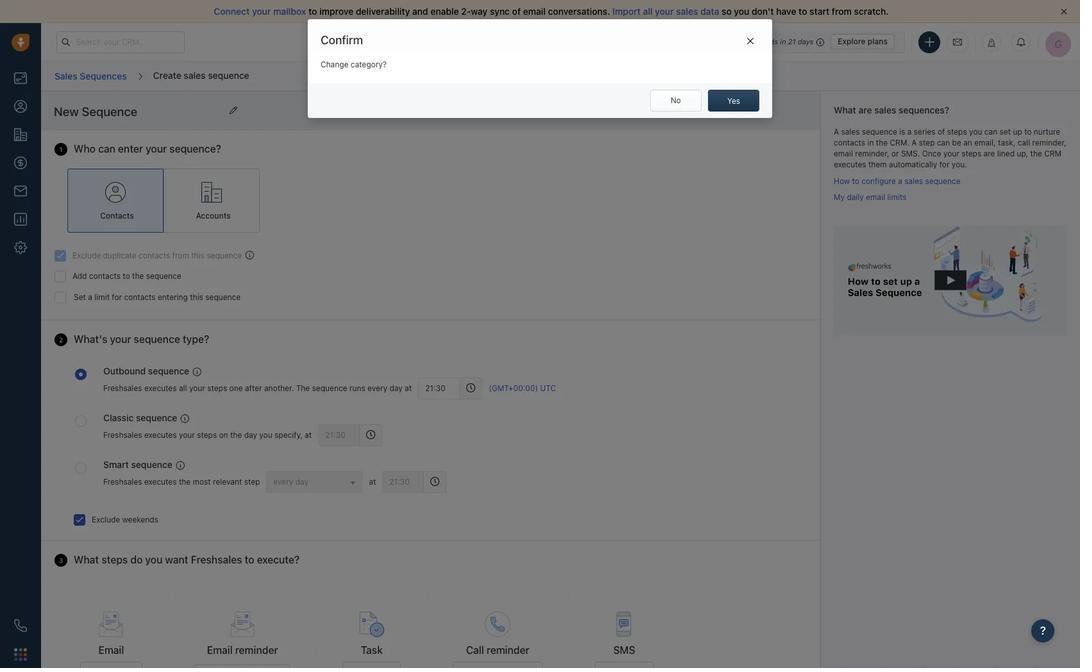 Task type: describe. For each thing, give the bounding box(es) containing it.
1 vertical spatial a
[[912, 138, 918, 147]]

limit
[[95, 293, 110, 302]]

contacts inside a sales sequence is a series of steps you can set up to nurture contacts in the crm. a step can be an email, task, call reminder, email reminder, or sms. once your steps are lined up, the crm executes them automatically for you.
[[834, 138, 866, 147]]

<span class=" ">sales reps can use this for prospecting and account-based selling e.g. following up with event attendees</span> image
[[176, 461, 185, 470]]

steps left 'one'
[[208, 384, 227, 394]]

exclude for exclude duplicate contacts from this sequence
[[73, 251, 101, 261]]

sequence down the "exclude duplicate contacts from this sequence"
[[146, 272, 181, 281]]

your inside a sales sequence is a series of steps you can set up to nurture contacts in the crm. a step can be an email, task, call reminder, email reminder, or sms. once your steps are lined up, the crm executes them automatically for you.
[[944, 149, 960, 158]]

exclude duplicate contacts from this sequence
[[73, 251, 242, 261]]

entering
[[158, 293, 188, 302]]

days
[[798, 37, 814, 46]]

you inside a sales sequence is a series of steps you can set up to nurture contacts in the crm. a step can be an email, task, call reminder, email reminder, or sms. once your steps are lined up, the crm executes them automatically for you.
[[970, 127, 983, 136]]

1 vertical spatial reminder,
[[856, 149, 890, 158]]

every inside 'every day' button
[[274, 477, 294, 487]]

sequence down you.
[[926, 176, 961, 186]]

sms
[[614, 645, 636, 657]]

steps left the 'do'
[[102, 554, 128, 566]]

what are sales sequences?
[[834, 105, 950, 116]]

duplicate
[[103, 251, 137, 261]]

explore
[[838, 37, 866, 46]]

freshsales for classic
[[103, 431, 142, 440]]

import all your sales data link
[[613, 6, 722, 17]]

enable
[[431, 6, 459, 17]]

yes
[[728, 96, 741, 106]]

what's new image
[[988, 38, 997, 47]]

how
[[834, 176, 851, 186]]

your right the enter in the top left of the page
[[146, 143, 167, 155]]

what for what are sales sequences?
[[834, 105, 857, 116]]

sync
[[490, 6, 510, 17]]

0 vertical spatial reminder,
[[1033, 138, 1067, 147]]

lined
[[998, 149, 1016, 158]]

email,
[[975, 138, 997, 147]]

freshsales executes all your steps one after another. the sequence runs every day at
[[103, 384, 412, 394]]

one
[[230, 384, 243, 394]]

task
[[361, 645, 383, 657]]

to left start
[[799, 6, 808, 17]]

set a limit for contacts entering this sequence
[[74, 293, 241, 302]]

runs
[[350, 384, 366, 394]]

my daily email limits link
[[834, 193, 907, 202]]

classic
[[103, 413, 134, 424]]

accounts link
[[164, 169, 260, 233]]

<span class=" ">sales reps can use this for traditional drip campaigns e.g. reengaging with cold prospects</span> image
[[193, 368, 202, 377]]

the
[[296, 384, 310, 394]]

reminder for call reminder
[[487, 645, 530, 657]]

executes for outbound sequence
[[144, 384, 177, 394]]

contacts down add contacts to the sequence
[[124, 293, 156, 302]]

2 horizontal spatial can
[[985, 127, 998, 136]]

sequences?
[[899, 105, 950, 116]]

connect
[[214, 6, 250, 17]]

type?
[[183, 334, 209, 345]]

ends
[[762, 37, 779, 46]]

crm
[[1045, 149, 1062, 158]]

an
[[964, 138, 973, 147]]

steps left the on
[[197, 431, 217, 440]]

freshsales executes the most relevant step
[[103, 478, 260, 487]]

smart
[[103, 459, 129, 470]]

create
[[153, 70, 182, 81]]

1 vertical spatial step
[[244, 478, 260, 487]]

trial
[[747, 37, 760, 46]]

weekends
[[122, 515, 159, 525]]

contacts up add contacts to the sequence
[[139, 251, 170, 261]]

and
[[413, 6, 429, 17]]

call
[[1019, 138, 1031, 147]]

1 vertical spatial day
[[244, 431, 257, 440]]

freshsales for outbound
[[103, 384, 142, 394]]

or
[[892, 149, 900, 158]]

my
[[834, 193, 845, 202]]

sales sequences
[[55, 70, 127, 81]]

contacts
[[100, 211, 134, 221]]

call reminder
[[466, 645, 530, 657]]

so
[[722, 6, 732, 17]]

1
[[59, 146, 63, 153]]

1 vertical spatial all
[[179, 384, 187, 394]]

limits
[[888, 193, 907, 202]]

you right so
[[735, 6, 750, 17]]

reminder for email reminder
[[235, 645, 278, 657]]

1 vertical spatial this
[[190, 293, 203, 302]]

explore plans
[[838, 37, 888, 46]]

accounts
[[196, 211, 231, 221]]

them
[[869, 160, 888, 169]]

<span class=" ">sales reps can use this for weekly check-ins with leads and to run renewal campaigns e.g. renewing a contract</span> image
[[181, 414, 190, 423]]

exclude for exclude weekends
[[92, 515, 120, 525]]

outbound sequence
[[103, 366, 189, 377]]

what's your sequence type?
[[74, 334, 209, 345]]

my daily email limits
[[834, 193, 907, 202]]

have
[[777, 6, 797, 17]]

every contact has a unique email address, so don't worry about duplication. image
[[245, 251, 254, 260]]

0 horizontal spatial email
[[523, 6, 546, 17]]

freshsales executes your steps on the day you specify, at
[[103, 431, 312, 440]]

sequence right create
[[208, 70, 249, 81]]

your down <span class=" ">sales reps can use this for weekly check-ins with leads and to run renewal campaigns e.g. renewing a contract</span> "image"
[[179, 431, 195, 440]]

another.
[[264, 384, 294, 394]]

scratch.
[[855, 6, 889, 17]]

your left mailbox
[[252, 6, 271, 17]]

change category?
[[321, 60, 387, 70]]

change
[[321, 60, 349, 70]]

0 vertical spatial all
[[643, 6, 653, 17]]

21
[[789, 37, 796, 46]]

your
[[730, 37, 745, 46]]

what's
[[74, 334, 107, 345]]

Search your CRM... text field
[[56, 31, 185, 53]]

0 horizontal spatial a
[[88, 293, 92, 302]]

be
[[953, 138, 962, 147]]

how to configure a sales sequence link
[[834, 176, 961, 186]]

what steps do you want freshsales to execute?
[[74, 554, 300, 566]]

is
[[900, 127, 906, 136]]

sales
[[55, 70, 77, 81]]

sequence inside a sales sequence is a series of steps you can set up to nurture contacts in the crm. a step can be an email, task, call reminder, email reminder, or sms. once your steps are lined up, the crm executes them automatically for you.
[[863, 127, 898, 136]]

call
[[466, 645, 484, 657]]

daily
[[848, 193, 865, 202]]

add
[[73, 272, 87, 281]]

sequences
[[80, 70, 127, 81]]

sequence left <span class=" ">sales reps can use this for traditional drip campaigns e.g. reengaging with cold prospects</span> icon
[[148, 366, 189, 377]]

sequence up outbound sequence
[[134, 334, 180, 345]]

start
[[810, 6, 830, 17]]

way
[[471, 6, 488, 17]]

executes inside a sales sequence is a series of steps you can set up to nurture contacts in the crm. a step can be an email, task, call reminder, email reminder, or sms. once your steps are lined up, the crm executes them automatically for you.
[[834, 160, 867, 169]]

sales sequences link
[[54, 66, 127, 86]]

2-
[[462, 6, 471, 17]]

1 horizontal spatial every
[[368, 384, 388, 394]]

in inside a sales sequence is a series of steps you can set up to nurture contacts in the crm. a step can be an email, task, call reminder, email reminder, or sms. once your steps are lined up, the crm executes them automatically for you.
[[868, 138, 875, 147]]

are inside a sales sequence is a series of steps you can set up to nurture contacts in the crm. a step can be an email, task, call reminder, email reminder, or sms. once your steps are lined up, the crm executes them automatically for you.
[[984, 149, 996, 158]]

sequence?
[[170, 143, 221, 155]]

configure
[[862, 176, 897, 186]]

your right what's
[[110, 334, 131, 345]]

phone image
[[14, 620, 27, 633]]



Task type: vqa. For each thing, say whether or not it's contained in the screenshot.
the 12 more...
no



Task type: locate. For each thing, give the bounding box(es) containing it.
0 horizontal spatial a
[[834, 127, 840, 136]]

nurture
[[1035, 127, 1061, 136]]

your right import at the right
[[655, 6, 674, 17]]

contacts up how
[[834, 138, 866, 147]]

2
[[59, 336, 63, 344]]

of inside a sales sequence is a series of steps you can set up to nurture contacts in the crm. a step can be an email, task, call reminder, email reminder, or sms. once your steps are lined up, the crm executes them automatically for you.
[[938, 127, 946, 136]]

1 vertical spatial every
[[274, 477, 294, 487]]

day inside button
[[296, 477, 309, 487]]

day right the on
[[244, 431, 257, 440]]

sales right create
[[184, 70, 206, 81]]

up,
[[1018, 149, 1029, 158]]

steps down an
[[962, 149, 982, 158]]

a up limits
[[899, 176, 903, 186]]

to
[[309, 6, 317, 17], [799, 6, 808, 17], [1025, 127, 1033, 136], [853, 176, 860, 186], [123, 272, 130, 281], [245, 554, 255, 566]]

1 vertical spatial a
[[899, 176, 903, 186]]

sales down automatically
[[905, 176, 924, 186]]

email for email reminder
[[207, 645, 233, 657]]

sales up crm.
[[875, 105, 897, 116]]

every day button
[[267, 472, 363, 493]]

step down series
[[920, 138, 936, 147]]

2 reminder from the left
[[487, 645, 530, 657]]

are up 'them'
[[859, 105, 873, 116]]

send email image
[[954, 36, 963, 47]]

email for email
[[98, 645, 124, 657]]

for right limit
[[112, 293, 122, 302]]

from right start
[[833, 6, 852, 17]]

you right the 'do'
[[145, 554, 163, 566]]

0 horizontal spatial reminder,
[[856, 149, 890, 158]]

a up 'sms.'
[[912, 138, 918, 147]]

(gmt+00:00)
[[489, 384, 538, 394]]

to down duplicate
[[123, 272, 130, 281]]

data
[[701, 6, 720, 17]]

0 vertical spatial for
[[940, 160, 950, 169]]

confirm
[[321, 33, 363, 47]]

1 horizontal spatial at
[[369, 478, 376, 487]]

outbound
[[103, 366, 146, 377]]

once
[[923, 149, 942, 158]]

2 vertical spatial a
[[88, 293, 92, 302]]

connect your mailbox link
[[214, 6, 309, 17]]

1 horizontal spatial are
[[984, 149, 996, 158]]

1 vertical spatial in
[[868, 138, 875, 147]]

don't
[[752, 6, 775, 17]]

1 vertical spatial exclude
[[92, 515, 120, 525]]

a right "set"
[[88, 293, 92, 302]]

1 horizontal spatial of
[[938, 127, 946, 136]]

2 horizontal spatial at
[[405, 384, 412, 394]]

contacts link
[[67, 169, 164, 233]]

0 horizontal spatial of
[[513, 6, 521, 17]]

in
[[781, 37, 787, 46], [868, 138, 875, 147]]

sequence up the type? at the left of the page
[[206, 293, 241, 302]]

0 vertical spatial of
[[513, 6, 521, 17]]

1 vertical spatial email
[[834, 149, 854, 158]]

contacts up limit
[[89, 272, 121, 281]]

1 horizontal spatial reminder,
[[1033, 138, 1067, 147]]

1 vertical spatial of
[[938, 127, 946, 136]]

sequence left <span class=" ">sales reps can use this for prospecting and account-based selling e.g. following up with event attendees</span> icon
[[131, 459, 173, 470]]

to right up
[[1025, 127, 1033, 136]]

after
[[245, 384, 262, 394]]

1 horizontal spatial a
[[912, 138, 918, 147]]

sequence right the
[[312, 384, 348, 394]]

the right up,
[[1031, 149, 1043, 158]]

from
[[833, 6, 852, 17], [172, 251, 189, 261]]

executes for smart sequence
[[144, 478, 177, 487]]

0 vertical spatial at
[[405, 384, 412, 394]]

0 vertical spatial in
[[781, 37, 787, 46]]

at right "specify,"
[[305, 431, 312, 440]]

email up how
[[834, 149, 854, 158]]

specify,
[[275, 431, 303, 440]]

0 vertical spatial every
[[368, 384, 388, 394]]

conversations.
[[548, 6, 611, 17]]

freshsales right want
[[191, 554, 242, 566]]

1 horizontal spatial from
[[833, 6, 852, 17]]

phone element
[[8, 614, 33, 639]]

what for what steps do you want freshsales to execute?
[[74, 554, 99, 566]]

2 email from the left
[[207, 645, 233, 657]]

a
[[834, 127, 840, 136], [912, 138, 918, 147]]

sales
[[677, 6, 699, 17], [184, 70, 206, 81], [875, 105, 897, 116], [842, 127, 861, 136], [905, 176, 924, 186]]

0 horizontal spatial what
[[74, 554, 99, 566]]

0 vertical spatial are
[[859, 105, 873, 116]]

day down "specify,"
[[296, 477, 309, 487]]

sequence left "is"
[[863, 127, 898, 136]]

all up <span class=" ">sales reps can use this for weekly check-ins with leads and to run renewal campaigns e.g. renewing a contract</span> "image"
[[179, 384, 187, 394]]

at right 'every day' button
[[369, 478, 376, 487]]

1 horizontal spatial in
[[868, 138, 875, 147]]

step inside a sales sequence is a series of steps you can set up to nurture contacts in the crm. a step can be an email, task, call reminder, email reminder, or sms. once your steps are lined up, the crm executes them automatically for you.
[[920, 138, 936, 147]]

you
[[735, 6, 750, 17], [970, 127, 983, 136], [260, 431, 273, 440], [145, 554, 163, 566]]

what
[[834, 105, 857, 116], [74, 554, 99, 566]]

(gmt+00:00) utc
[[489, 384, 556, 394]]

task,
[[999, 138, 1016, 147]]

3
[[59, 557, 63, 565]]

the down duplicate
[[132, 272, 144, 281]]

day right the runs
[[390, 384, 403, 394]]

exclude left weekends
[[92, 515, 120, 525]]

crm.
[[891, 138, 910, 147]]

1 horizontal spatial can
[[938, 138, 951, 147]]

2 vertical spatial day
[[296, 477, 309, 487]]

all right import at the right
[[643, 6, 653, 17]]

can right who
[[98, 143, 116, 155]]

2 horizontal spatial a
[[908, 127, 912, 136]]

your trial ends in 21 days
[[730, 37, 814, 46]]

who can enter your sequence?
[[74, 143, 221, 155]]

every down "specify,"
[[274, 477, 294, 487]]

reminder, down nurture
[[1033, 138, 1067, 147]]

every day
[[274, 477, 309, 487]]

1 vertical spatial for
[[112, 293, 122, 302]]

1 horizontal spatial day
[[296, 477, 309, 487]]

this down accounts
[[191, 251, 205, 261]]

1 reminder from the left
[[235, 645, 278, 657]]

in left 21
[[781, 37, 787, 46]]

the left most
[[179, 478, 191, 487]]

exclude
[[73, 251, 101, 261], [92, 515, 120, 525]]

automatically
[[890, 160, 938, 169]]

a
[[908, 127, 912, 136], [899, 176, 903, 186], [88, 293, 92, 302]]

0 horizontal spatial email
[[98, 645, 124, 657]]

2 vertical spatial at
[[369, 478, 376, 487]]

0 vertical spatial day
[[390, 384, 403, 394]]

confirm dialog
[[308, 19, 773, 118]]

classic sequence
[[103, 413, 177, 424]]

the right the on
[[230, 431, 242, 440]]

email down configure at the right of page
[[867, 193, 886, 202]]

to left execute?
[[245, 554, 255, 566]]

deliverability
[[356, 6, 410, 17]]

all
[[643, 6, 653, 17], [179, 384, 187, 394]]

2 horizontal spatial day
[[390, 384, 403, 394]]

0 horizontal spatial are
[[859, 105, 873, 116]]

freshworks switcher image
[[14, 649, 27, 662]]

of right sync
[[513, 6, 521, 17]]

no
[[671, 95, 682, 105]]

a inside a sales sequence is a series of steps you can set up to nurture contacts in the crm. a step can be an email, task, call reminder, email reminder, or sms. once your steps are lined up, the crm executes them automatically for you.
[[908, 127, 912, 136]]

mailbox
[[273, 6, 306, 17]]

your down <span class=" ">sales reps can use this for traditional drip campaigns e.g. reengaging with cold prospects</span> icon
[[189, 384, 205, 394]]

steps up the be
[[948, 127, 968, 136]]

to right how
[[853, 176, 860, 186]]

0 horizontal spatial at
[[305, 431, 312, 440]]

email
[[523, 6, 546, 17], [834, 149, 854, 158], [867, 193, 886, 202]]

can up email,
[[985, 127, 998, 136]]

1 horizontal spatial step
[[920, 138, 936, 147]]

you left "specify,"
[[260, 431, 273, 440]]

relevant
[[213, 478, 242, 487]]

executes down the classic sequence
[[144, 431, 177, 440]]

to inside a sales sequence is a series of steps you can set up to nurture contacts in the crm. a step can be an email, task, call reminder, email reminder, or sms. once your steps are lined up, the crm executes them automatically for you.
[[1025, 127, 1033, 136]]

1 vertical spatial what
[[74, 554, 99, 566]]

this
[[191, 251, 205, 261], [190, 293, 203, 302]]

freshsales down smart
[[103, 478, 142, 487]]

1 email from the left
[[98, 645, 124, 657]]

close image
[[1062, 8, 1068, 15]]

1 horizontal spatial reminder
[[487, 645, 530, 657]]

0 vertical spatial a
[[834, 127, 840, 136]]

0 horizontal spatial reminder
[[235, 645, 278, 657]]

connect your mailbox to improve deliverability and enable 2-way sync of email conversations. import all your sales data so you don't have to start from scratch.
[[214, 6, 889, 17]]

improve
[[320, 6, 354, 17]]

1 horizontal spatial a
[[899, 176, 903, 186]]

who
[[74, 143, 96, 155]]

sequence left every contact has a unique email address, so don't worry about duplication. image
[[207, 251, 242, 261]]

email right sync
[[523, 6, 546, 17]]

in up 'them'
[[868, 138, 875, 147]]

1 vertical spatial at
[[305, 431, 312, 440]]

0 horizontal spatial all
[[179, 384, 187, 394]]

2 vertical spatial email
[[867, 193, 886, 202]]

sequence
[[208, 70, 249, 81], [863, 127, 898, 136], [926, 176, 961, 186], [207, 251, 242, 261], [146, 272, 181, 281], [206, 293, 241, 302], [134, 334, 180, 345], [148, 366, 189, 377], [312, 384, 348, 394], [136, 413, 177, 424], [131, 459, 173, 470]]

sales down the what are sales sequences?
[[842, 127, 861, 136]]

exclude up add
[[73, 251, 101, 261]]

freshsales down classic
[[103, 431, 142, 440]]

1 horizontal spatial all
[[643, 6, 653, 17]]

every
[[368, 384, 388, 394], [274, 477, 294, 487]]

a up how
[[834, 127, 840, 136]]

to right mailbox
[[309, 6, 317, 17]]

freshsales
[[103, 384, 142, 394], [103, 431, 142, 440], [103, 478, 142, 487], [191, 554, 242, 566]]

smart sequence
[[103, 459, 173, 470]]

want
[[165, 554, 188, 566]]

1 vertical spatial are
[[984, 149, 996, 158]]

1 horizontal spatial for
[[940, 160, 950, 169]]

from up the 'entering'
[[172, 251, 189, 261]]

0 vertical spatial step
[[920, 138, 936, 147]]

0 horizontal spatial in
[[781, 37, 787, 46]]

2 horizontal spatial email
[[867, 193, 886, 202]]

reminder
[[235, 645, 278, 657], [487, 645, 530, 657]]

0 horizontal spatial can
[[98, 143, 116, 155]]

are down email,
[[984, 149, 996, 158]]

sales inside a sales sequence is a series of steps you can set up to nurture contacts in the crm. a step can be an email, task, call reminder, email reminder, or sms. once your steps are lined up, the crm executes them automatically for you.
[[842, 127, 861, 136]]

execute?
[[257, 554, 300, 566]]

(gmt+00:00) utc link
[[489, 383, 556, 394]]

do
[[131, 554, 143, 566]]

email
[[98, 645, 124, 657], [207, 645, 233, 657]]

0 vertical spatial from
[[833, 6, 852, 17]]

freshsales for smart
[[103, 478, 142, 487]]

a sales sequence is a series of steps you can set up to nurture contacts in the crm. a step can be an email, task, call reminder, email reminder, or sms. once your steps are lined up, the crm executes them automatically for you.
[[834, 127, 1067, 169]]

you.
[[952, 160, 968, 169]]

reminder, up 'them'
[[856, 149, 890, 158]]

your down the be
[[944, 149, 960, 158]]

this right the 'entering'
[[190, 293, 203, 302]]

series
[[915, 127, 936, 136]]

you up an
[[970, 127, 983, 136]]

set
[[74, 293, 86, 302]]

None text field
[[54, 101, 224, 123]]

0 horizontal spatial every
[[274, 477, 294, 487]]

for inside a sales sequence is a series of steps you can set up to nurture contacts in the crm. a step can be an email, task, call reminder, email reminder, or sms. once your steps are lined up, the crm executes them automatically for you.
[[940, 160, 950, 169]]

enter
[[118, 143, 143, 155]]

email inside a sales sequence is a series of steps you can set up to nurture contacts in the crm. a step can be an email, task, call reminder, email reminder, or sms. once your steps are lined up, the crm executes them automatically for you.
[[834, 149, 854, 158]]

0 horizontal spatial step
[[244, 478, 260, 487]]

0 vertical spatial this
[[191, 251, 205, 261]]

can
[[985, 127, 998, 136], [938, 138, 951, 147], [98, 143, 116, 155]]

a right "is"
[[908, 127, 912, 136]]

day
[[390, 384, 403, 394], [244, 431, 257, 440], [296, 477, 309, 487]]

can left the be
[[938, 138, 951, 147]]

executes down <span class=" ">sales reps can use this for prospecting and account-based selling e.g. following up with event attendees</span> icon
[[144, 478, 177, 487]]

executes down outbound sequence
[[144, 384, 177, 394]]

1 horizontal spatial what
[[834, 105, 857, 116]]

most
[[193, 478, 211, 487]]

sequence left <span class=" ">sales reps can use this for weekly check-ins with leads and to run renewal campaigns e.g. renewing a contract</span> "image"
[[136, 413, 177, 424]]

sales left data
[[677, 6, 699, 17]]

0 vertical spatial email
[[523, 6, 546, 17]]

the
[[877, 138, 888, 147], [1031, 149, 1043, 158], [132, 272, 144, 281], [230, 431, 242, 440], [179, 478, 191, 487]]

0 vertical spatial what
[[834, 105, 857, 116]]

explore plans link
[[831, 34, 895, 49]]

utc
[[541, 384, 556, 394]]

1 vertical spatial from
[[172, 251, 189, 261]]

0 horizontal spatial day
[[244, 431, 257, 440]]

0 horizontal spatial from
[[172, 251, 189, 261]]

exclude weekends
[[92, 515, 159, 525]]

executes for classic sequence
[[144, 431, 177, 440]]

1 horizontal spatial email
[[207, 645, 233, 657]]

executes up how
[[834, 160, 867, 169]]

contacts
[[834, 138, 866, 147], [139, 251, 170, 261], [89, 272, 121, 281], [124, 293, 156, 302]]

import
[[613, 6, 641, 17]]

1 horizontal spatial email
[[834, 149, 854, 158]]

for left you.
[[940, 160, 950, 169]]

every right the runs
[[368, 384, 388, 394]]

of right series
[[938, 127, 946, 136]]

0 vertical spatial exclude
[[73, 251, 101, 261]]

sms.
[[902, 149, 921, 158]]

the left crm.
[[877, 138, 888, 147]]

step right relevant in the bottom of the page
[[244, 478, 260, 487]]

0 horizontal spatial for
[[112, 293, 122, 302]]

freshsales down outbound
[[103, 384, 142, 394]]

at right the runs
[[405, 384, 412, 394]]

0 vertical spatial a
[[908, 127, 912, 136]]



